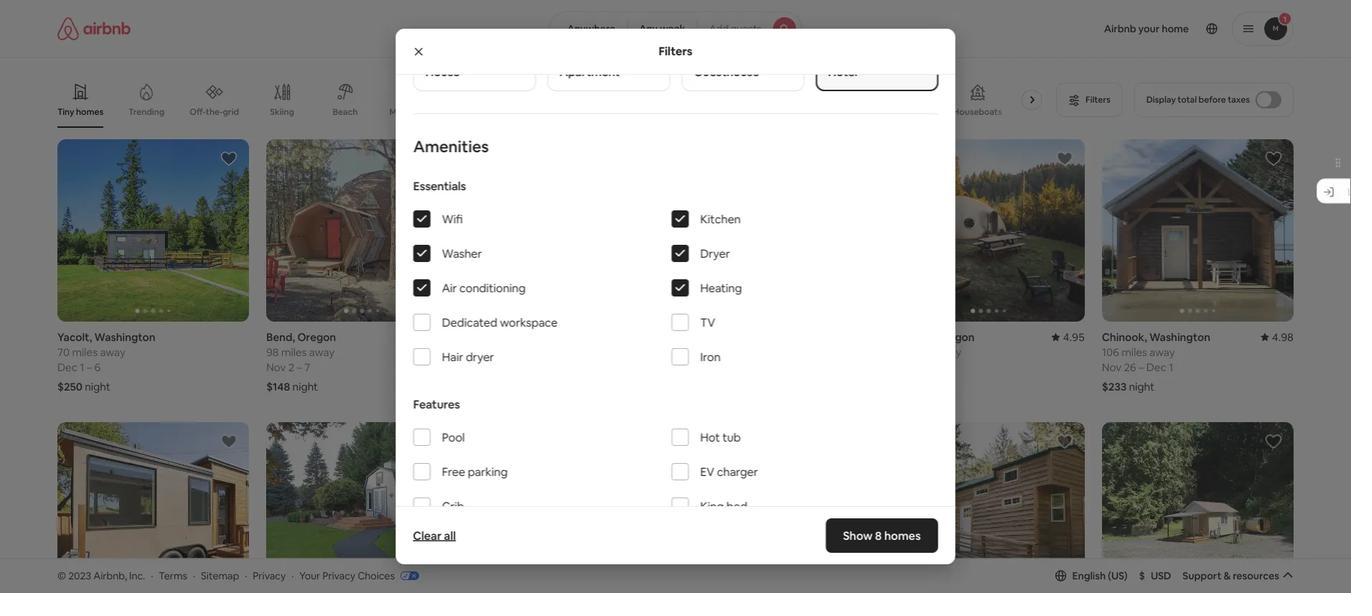 Task type: vqa. For each thing, say whether or not it's contained in the screenshot.
4.95
yes



Task type: describe. For each thing, give the bounding box(es) containing it.
away for portland,
[[727, 345, 753, 359]]

choices
[[358, 569, 395, 582]]

$233
[[1103, 379, 1127, 393]]

wifi
[[442, 211, 463, 226]]

1 privacy from the left
[[253, 569, 286, 582]]

workspace
[[500, 315, 558, 330]]

oregon for rhododendron, oregon 56 miles away nov 11 – 16
[[557, 330, 596, 344]]

hair dryer
[[442, 349, 494, 364]]

night inside "chinook, washington 106 miles away nov 26 – dec 1 $233 night"
[[1130, 379, 1155, 393]]

nov for 56
[[476, 360, 495, 374]]

all
[[444, 528, 456, 543]]

towers
[[896, 106, 925, 117]]

$
[[1140, 569, 1146, 582]]

amenities
[[413, 136, 489, 157]]

night for 7
[[293, 379, 318, 393]]

4.98 out of 5 average rating image
[[1261, 330, 1294, 344]]

guesthouse button
[[682, 0, 804, 91]]

free parking
[[442, 464, 508, 479]]

trending
[[129, 106, 165, 117]]

tv
[[700, 315, 715, 330]]

add to wishlist: vader, washington image
[[1266, 433, 1283, 450]]

yacolt, washington 70 miles away dec 1 – 6 $250 night
[[57, 330, 156, 393]]

filters
[[659, 44, 693, 59]]

hair
[[442, 349, 463, 364]]

nov for 50
[[685, 360, 704, 374]]

off-the-grid
[[190, 106, 239, 117]]

4.95 out of 5 average rating image
[[425, 330, 458, 344]]

mansions
[[390, 106, 427, 117]]

tiny
[[57, 106, 74, 117]]

kitchen
[[700, 211, 741, 226]]

air
[[442, 280, 457, 295]]

house
[[425, 64, 460, 79]]

yacolt,
[[57, 330, 92, 344]]

add to wishlist: eugene, oregon image
[[1057, 150, 1074, 167]]

beach
[[333, 106, 358, 117]]

none search field containing anywhere
[[550, 11, 802, 46]]

week
[[660, 22, 686, 35]]

filters dialog
[[396, 0, 956, 593]]

airbnb,
[[94, 569, 127, 582]]

night for 6
[[85, 379, 110, 393]]

miles for 68
[[909, 345, 934, 359]]

dec inside yacolt, washington 70 miles away dec 1 – 6 $250 night
[[57, 360, 78, 374]]

pool
[[442, 430, 465, 444]]

$148
[[266, 379, 290, 393]]

anywhere
[[567, 22, 616, 35]]

any week
[[640, 22, 686, 35]]

chinook,
[[1103, 330, 1148, 344]]

dryer
[[700, 246, 730, 261]]

tub
[[723, 430, 741, 444]]

– for dec
[[1139, 360, 1145, 374]]

add guests
[[709, 22, 762, 35]]

add to wishlist: portland, oregon image
[[221, 433, 238, 450]]

15
[[707, 360, 717, 374]]

20
[[727, 360, 740, 374]]

2 4.95 from the left
[[1064, 330, 1085, 344]]

eugene,
[[894, 330, 934, 344]]

add to wishlist: bend, oregon image
[[430, 150, 447, 167]]

terms link
[[159, 569, 187, 582]]

eugene, oregon 68 miles away
[[894, 330, 975, 359]]

© 2023 airbnb, inc. ·
[[57, 569, 153, 582]]

7
[[305, 360, 310, 374]]

away for eugene,
[[937, 345, 962, 359]]

add to wishlist: chinook, washington image
[[1266, 150, 1283, 167]]

display
[[1147, 94, 1177, 105]]

oregon for portland, oregon 50 miles away nov 15 – 20
[[733, 330, 772, 344]]

amazing
[[578, 106, 614, 117]]

portland,
[[685, 330, 731, 344]]

dedicated workspace
[[442, 315, 558, 330]]

map
[[671, 506, 692, 519]]

4.95 out of 5 average rating image
[[1052, 330, 1085, 344]]

3 · from the left
[[245, 569, 247, 582]]

2023
[[68, 569, 91, 582]]

show map
[[643, 506, 692, 519]]

oregon for bend, oregon 98 miles away nov 2 – 7 $148 night
[[298, 330, 336, 344]]

show 8 homes
[[844, 528, 921, 543]]

terms
[[159, 569, 187, 582]]

historical homes
[[732, 106, 799, 117]]

omg!
[[523, 106, 547, 117]]

before
[[1199, 94, 1227, 105]]

rhododendron,
[[476, 330, 555, 344]]

terms · sitemap · privacy ·
[[159, 569, 294, 582]]

hot tub
[[700, 430, 741, 444]]

away for bend,
[[309, 345, 335, 359]]

amazing views
[[578, 106, 639, 117]]

miles for 56
[[490, 345, 516, 359]]

privacy link
[[253, 569, 286, 582]]

nov for 106
[[1103, 360, 1122, 374]]

features
[[413, 397, 460, 411]]

away for rhododendron,
[[518, 345, 544, 359]]

house button
[[413, 0, 536, 91]]

anywhere button
[[550, 11, 628, 46]]

56
[[476, 345, 488, 359]]

ev charger
[[700, 464, 758, 479]]

show for show 8 homes
[[844, 528, 873, 543]]

beachfront
[[822, 106, 867, 117]]

houseboats
[[954, 106, 1003, 117]]

oregon for eugene, oregon 68 miles away
[[937, 330, 975, 344]]



Task type: locate. For each thing, give the bounding box(es) containing it.
1 miles from the left
[[72, 345, 98, 359]]

night down "7"
[[293, 379, 318, 393]]

views
[[616, 106, 639, 117]]

tiny homes
[[57, 106, 104, 117]]

miles inside the rhododendron, oregon 56 miles away nov 11 – 16
[[490, 345, 516, 359]]

$250
[[57, 379, 83, 393]]

4 oregon from the left
[[557, 330, 596, 344]]

2 night from the left
[[293, 379, 318, 393]]

50
[[685, 345, 697, 359]]

miles up 26 on the right bottom of the page
[[1122, 345, 1148, 359]]

1 horizontal spatial privacy
[[323, 569, 356, 582]]

1 washington from the left
[[94, 330, 156, 344]]

any
[[640, 22, 658, 35]]

show map button
[[628, 495, 723, 530]]

1 horizontal spatial washington
[[1150, 330, 1211, 344]]

bend, oregon 98 miles away nov 2 – 7 $148 night
[[266, 330, 336, 393]]

· right terms
[[193, 569, 195, 582]]

homes
[[772, 106, 799, 117], [76, 106, 104, 117], [885, 528, 921, 543]]

nov inside the rhododendron, oregon 56 miles away nov 11 – 16
[[476, 360, 495, 374]]

(us)
[[1109, 569, 1128, 582]]

1 1 from the left
[[80, 360, 84, 374]]

miles inside yacolt, washington 70 miles away dec 1 – 6 $250 night
[[72, 345, 98, 359]]

oregon down workspace
[[557, 330, 596, 344]]

5 away from the left
[[518, 345, 544, 359]]

5 miles from the left
[[490, 345, 516, 359]]

1 oregon from the left
[[298, 330, 336, 344]]

nov for 98
[[266, 360, 286, 374]]

nov inside "chinook, washington 106 miles away nov 26 – dec 1 $233 night"
[[1103, 360, 1122, 374]]

miles for 70
[[72, 345, 98, 359]]

2 miles from the left
[[281, 345, 307, 359]]

5 – from the left
[[1139, 360, 1145, 374]]

dec right 26 on the right bottom of the page
[[1147, 360, 1167, 374]]

1 horizontal spatial homes
[[772, 106, 799, 117]]

26
[[1125, 360, 1137, 374]]

apartment button
[[547, 0, 670, 91]]

1 vertical spatial show
[[844, 528, 873, 543]]

support & resources button
[[1183, 569, 1294, 582]]

2 oregon from the left
[[733, 330, 772, 344]]

6 miles from the left
[[1122, 345, 1148, 359]]

106
[[1103, 345, 1120, 359]]

2 horizontal spatial homes
[[885, 528, 921, 543]]

night
[[85, 379, 110, 393], [293, 379, 318, 393], [1130, 379, 1155, 393]]

treehouses
[[662, 106, 709, 117]]

3 oregon from the left
[[937, 330, 975, 344]]

away inside portland, oregon 50 miles away nov 15 – 20
[[727, 345, 753, 359]]

apartment
[[560, 64, 620, 79]]

3 away from the left
[[727, 345, 753, 359]]

1 away from the left
[[100, 345, 125, 359]]

oregon up "7"
[[298, 330, 336, 344]]

group containing off-the-grid
[[57, 72, 1048, 128]]

washington for 6
[[94, 330, 156, 344]]

night inside bend, oregon 98 miles away nov 2 – 7 $148 night
[[293, 379, 318, 393]]

show inside filters dialog
[[844, 528, 873, 543]]

homes inside the show 8 homes link
[[885, 528, 921, 543]]

miles for 106
[[1122, 345, 1148, 359]]

4 nov from the left
[[1103, 360, 1122, 374]]

english (us) button
[[1056, 569, 1128, 582]]

show for show map
[[643, 506, 669, 519]]

dec down 70
[[57, 360, 78, 374]]

miles inside bend, oregon 98 miles away nov 2 – 7 $148 night
[[281, 345, 307, 359]]

homes for tiny homes
[[76, 106, 104, 117]]

sitemap
[[201, 569, 239, 582]]

0 horizontal spatial 4.95
[[437, 330, 458, 344]]

1 horizontal spatial 1
[[1169, 360, 1174, 374]]

– left '6' at the left
[[87, 360, 92, 374]]

1 – from the left
[[87, 360, 92, 374]]

homes right historical
[[772, 106, 799, 117]]

2 away from the left
[[309, 345, 335, 359]]

4.95 up hair
[[437, 330, 458, 344]]

0 horizontal spatial show
[[643, 506, 669, 519]]

1 horizontal spatial show
[[844, 528, 873, 543]]

2 privacy from the left
[[323, 569, 356, 582]]

privacy right your
[[323, 569, 356, 582]]

miles
[[72, 345, 98, 359], [281, 345, 307, 359], [699, 345, 725, 359], [909, 345, 934, 359], [490, 345, 516, 359], [1122, 345, 1148, 359]]

– right '11'
[[509, 360, 514, 374]]

nov inside bend, oregon 98 miles away nov 2 – 7 $148 night
[[266, 360, 286, 374]]

hotel
[[828, 64, 858, 79]]

miles up 2
[[281, 345, 307, 359]]

show left 8
[[844, 528, 873, 543]]

privacy left your
[[253, 569, 286, 582]]

· right inc.
[[151, 569, 153, 582]]

0 horizontal spatial homes
[[76, 106, 104, 117]]

away inside yacolt, washington 70 miles away dec 1 – 6 $250 night
[[100, 345, 125, 359]]

dedicated
[[442, 315, 497, 330]]

bed
[[727, 499, 747, 513]]

·
[[151, 569, 153, 582], [193, 569, 195, 582], [245, 569, 247, 582], [292, 569, 294, 582]]

4 away from the left
[[937, 345, 962, 359]]

4 – from the left
[[509, 360, 514, 374]]

miles inside eugene, oregon 68 miles away
[[909, 345, 934, 359]]

king bed
[[700, 499, 747, 513]]

1 right 26 on the right bottom of the page
[[1169, 360, 1174, 374]]

homes right 8
[[885, 528, 921, 543]]

free
[[442, 464, 465, 479]]

3 miles from the left
[[699, 345, 725, 359]]

– right 26 on the right bottom of the page
[[1139, 360, 1145, 374]]

your privacy choices
[[300, 569, 395, 582]]

miles up '15'
[[699, 345, 725, 359]]

oregon inside the rhododendron, oregon 56 miles away nov 11 – 16
[[557, 330, 596, 344]]

2 washington from the left
[[1150, 330, 1211, 344]]

– for 6
[[87, 360, 92, 374]]

your
[[300, 569, 320, 582]]

oregon up 20
[[733, 330, 772, 344]]

miles up '11'
[[490, 345, 516, 359]]

away for chinook,
[[1150, 345, 1176, 359]]

away inside bend, oregon 98 miles away nov 2 – 7 $148 night
[[309, 345, 335, 359]]

0 horizontal spatial 1
[[80, 360, 84, 374]]

display total before taxes button
[[1135, 83, 1294, 117]]

2 horizontal spatial night
[[1130, 379, 1155, 393]]

– for 7
[[297, 360, 302, 374]]

add guests button
[[697, 11, 802, 46]]

miles inside "chinook, washington 106 miles away nov 26 – dec 1 $233 night"
[[1122, 345, 1148, 359]]

taxes
[[1229, 94, 1251, 105]]

clear all
[[413, 528, 456, 543]]

70
[[57, 345, 70, 359]]

clear
[[413, 528, 442, 543]]

1 horizontal spatial dec
[[1147, 360, 1167, 374]]

0 horizontal spatial night
[[85, 379, 110, 393]]

1 inside yacolt, washington 70 miles away dec 1 – 6 $250 night
[[80, 360, 84, 374]]

away right 106
[[1150, 345, 1176, 359]]

washington right chinook,
[[1150, 330, 1211, 344]]

resources
[[1234, 569, 1280, 582]]

· left privacy link
[[245, 569, 247, 582]]

– for 20
[[719, 360, 725, 374]]

away up 20
[[727, 345, 753, 359]]

king
[[700, 499, 724, 513]]

$ usd
[[1140, 569, 1172, 582]]

1 · from the left
[[151, 569, 153, 582]]

portland, oregon 50 miles away nov 15 – 20
[[685, 330, 772, 374]]

&
[[1224, 569, 1231, 582]]

4 miles from the left
[[909, 345, 934, 359]]

sitemap link
[[201, 569, 239, 582]]

4 · from the left
[[292, 569, 294, 582]]

oregon
[[298, 330, 336, 344], [733, 330, 772, 344], [937, 330, 975, 344], [557, 330, 596, 344]]

1 night from the left
[[85, 379, 110, 393]]

miles inside portland, oregon 50 miles away nov 15 – 20
[[699, 345, 725, 359]]

homes for historical homes
[[772, 106, 799, 117]]

0 horizontal spatial washington
[[94, 330, 156, 344]]

nov down 106
[[1103, 360, 1122, 374]]

2 dec from the left
[[1147, 360, 1167, 374]]

nov inside portland, oregon 50 miles away nov 15 – 20
[[685, 360, 704, 374]]

night down 26 on the right bottom of the page
[[1130, 379, 1155, 393]]

miles for 50
[[699, 345, 725, 359]]

nov
[[266, 360, 286, 374], [685, 360, 704, 374], [476, 360, 495, 374], [1103, 360, 1122, 374]]

conditioning
[[459, 280, 526, 295]]

2 1 from the left
[[1169, 360, 1174, 374]]

3 – from the left
[[719, 360, 725, 374]]

6 away from the left
[[1150, 345, 1176, 359]]

away up 16
[[518, 345, 544, 359]]

1 horizontal spatial night
[[293, 379, 318, 393]]

show 8 homes link
[[826, 518, 939, 553]]

away inside "chinook, washington 106 miles away nov 26 – dec 1 $233 night"
[[1150, 345, 1176, 359]]

1 inside "chinook, washington 106 miles away nov 26 – dec 1 $233 night"
[[1169, 360, 1174, 374]]

hot
[[700, 430, 720, 444]]

– inside "chinook, washington 106 miles away nov 26 – dec 1 $233 night"
[[1139, 360, 1145, 374]]

1 nov from the left
[[266, 360, 286, 374]]

add
[[709, 22, 729, 35]]

– inside the rhododendron, oregon 56 miles away nov 11 – 16
[[509, 360, 514, 374]]

miles down eugene,
[[909, 345, 934, 359]]

chinook, washington 106 miles away nov 26 – dec 1 $233 night
[[1103, 330, 1211, 393]]

homes right tiny
[[76, 106, 104, 117]]

1 left '6' at the left
[[80, 360, 84, 374]]

add to wishlist: yacolt, washington image
[[221, 150, 238, 167]]

washington inside "chinook, washington 106 miles away nov 26 – dec 1 $233 night"
[[1150, 330, 1211, 344]]

any week button
[[627, 11, 698, 46]]

– for 16
[[509, 360, 514, 374]]

3 nov from the left
[[476, 360, 495, 374]]

4.98
[[1273, 330, 1294, 344]]

profile element
[[820, 0, 1294, 57]]

grid
[[223, 106, 239, 117]]

away right 68 at the right bottom
[[937, 345, 962, 359]]

1 4.95 from the left
[[437, 330, 458, 344]]

clear all button
[[406, 521, 463, 550]]

add to wishlist: douglas county, oregon image
[[1057, 433, 1074, 450]]

usd
[[1152, 569, 1172, 582]]

oregon inside portland, oregon 50 miles away nov 15 – 20
[[733, 330, 772, 344]]

inc.
[[129, 569, 145, 582]]

air conditioning
[[442, 280, 526, 295]]

– inside portland, oregon 50 miles away nov 15 – 20
[[719, 360, 725, 374]]

1 dec from the left
[[57, 360, 78, 374]]

2 – from the left
[[297, 360, 302, 374]]

away for yacolt,
[[100, 345, 125, 359]]

– left "7"
[[297, 360, 302, 374]]

98
[[266, 345, 279, 359]]

washington inside yacolt, washington 70 miles away dec 1 – 6 $250 night
[[94, 330, 156, 344]]

away up "7"
[[309, 345, 335, 359]]

miles for 98
[[281, 345, 307, 359]]

0 vertical spatial show
[[643, 506, 669, 519]]

· left your
[[292, 569, 294, 582]]

english (us)
[[1073, 569, 1128, 582]]

nov left 2
[[266, 360, 286, 374]]

show inside 'button'
[[643, 506, 669, 519]]

washer
[[442, 246, 482, 261]]

nov down 50
[[685, 360, 704, 374]]

show
[[643, 506, 669, 519], [844, 528, 873, 543]]

oregon inside eugene, oregon 68 miles away
[[937, 330, 975, 344]]

2 · from the left
[[193, 569, 195, 582]]

– inside yacolt, washington 70 miles away dec 1 – 6 $250 night
[[87, 360, 92, 374]]

guests
[[731, 22, 762, 35]]

4.95 left chinook,
[[1064, 330, 1085, 344]]

bend,
[[266, 330, 295, 344]]

away
[[100, 345, 125, 359], [309, 345, 335, 359], [727, 345, 753, 359], [937, 345, 962, 359], [518, 345, 544, 359], [1150, 345, 1176, 359]]

washington for dec
[[1150, 330, 1211, 344]]

display total before taxes
[[1147, 94, 1251, 105]]

add to wishlist: vancouver, washington image
[[430, 433, 447, 450]]

away up '6' at the left
[[100, 345, 125, 359]]

the-
[[206, 106, 223, 117]]

None search field
[[550, 11, 802, 46]]

show left map at the bottom
[[643, 506, 669, 519]]

washington up '6' at the left
[[94, 330, 156, 344]]

night inside yacolt, washington 70 miles away dec 1 – 6 $250 night
[[85, 379, 110, 393]]

miles down yacolt,
[[72, 345, 98, 359]]

away inside eugene, oregon 68 miles away
[[937, 345, 962, 359]]

support
[[1183, 569, 1222, 582]]

0 horizontal spatial privacy
[[253, 569, 286, 582]]

oregon inside bend, oregon 98 miles away nov 2 – 7 $148 night
[[298, 330, 336, 344]]

parking
[[468, 464, 508, 479]]

16
[[517, 360, 527, 374]]

2
[[288, 360, 294, 374]]

english
[[1073, 569, 1106, 582]]

– right '15'
[[719, 360, 725, 374]]

heating
[[700, 280, 742, 295]]

charger
[[717, 464, 758, 479]]

0 horizontal spatial dec
[[57, 360, 78, 374]]

away inside the rhododendron, oregon 56 miles away nov 11 – 16
[[518, 345, 544, 359]]

1
[[80, 360, 84, 374], [1169, 360, 1174, 374]]

2 nov from the left
[[685, 360, 704, 374]]

total
[[1178, 94, 1198, 105]]

dec inside "chinook, washington 106 miles away nov 26 – dec 1 $233 night"
[[1147, 360, 1167, 374]]

group
[[57, 72, 1048, 128], [57, 139, 249, 322], [266, 139, 458, 322], [476, 139, 667, 322], [685, 139, 876, 322], [894, 139, 1085, 322], [1103, 139, 1294, 322], [57, 422, 249, 593], [266, 422, 458, 593], [476, 422, 667, 593], [685, 422, 876, 593], [894, 422, 1085, 593], [1103, 422, 1294, 593]]

– inside bend, oregon 98 miles away nov 2 – 7 $148 night
[[297, 360, 302, 374]]

oregon right eugene,
[[937, 330, 975, 344]]

3 night from the left
[[1130, 379, 1155, 393]]

1 horizontal spatial 4.95
[[1064, 330, 1085, 344]]

nov down 56
[[476, 360, 495, 374]]

night down '6' at the left
[[85, 379, 110, 393]]



